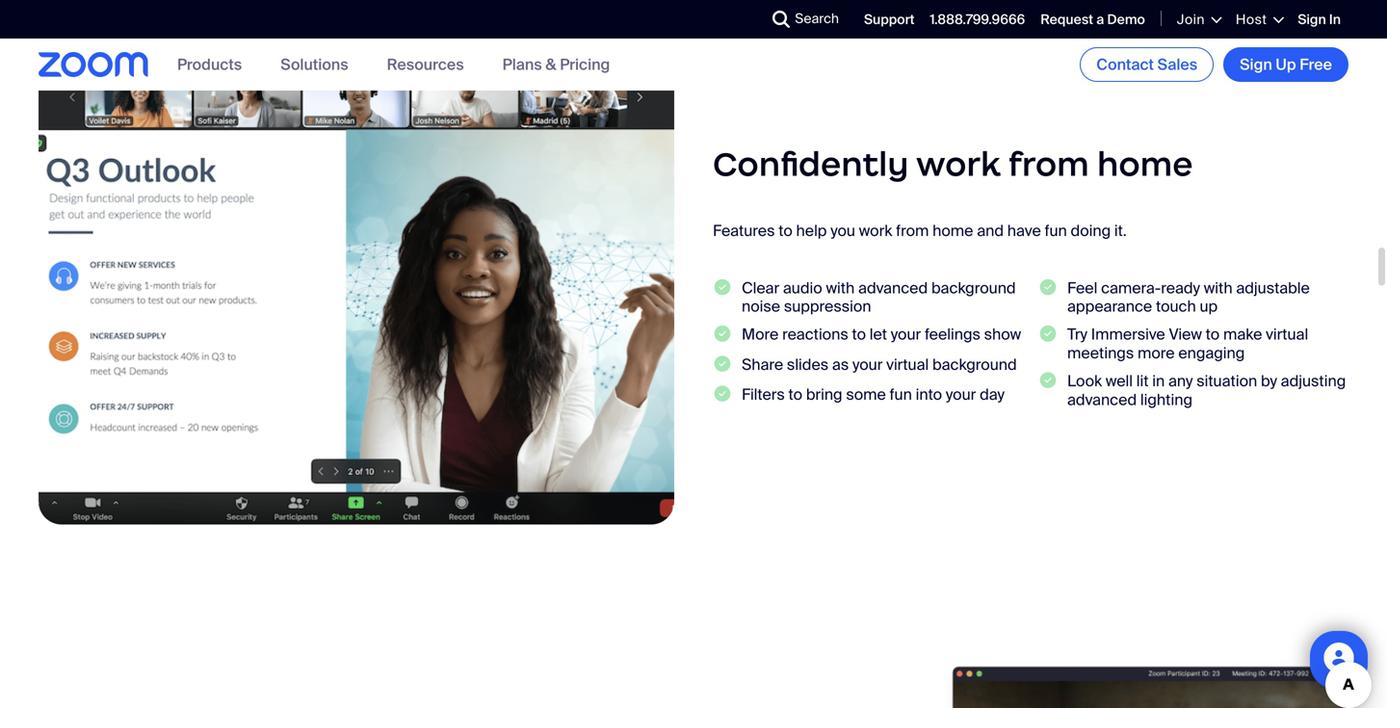 Task type: locate. For each thing, give the bounding box(es) containing it.
doing
[[1071, 221, 1111, 241]]

1 vertical spatial virtual
[[887, 355, 929, 375]]

solutions button
[[281, 54, 349, 75]]

advanced inside clear audio with advanced background noise suppression
[[859, 278, 928, 298]]

0 vertical spatial advanced
[[859, 278, 928, 298]]

advanced
[[859, 278, 928, 298], [1068, 390, 1138, 410]]

to left let
[[853, 324, 867, 345]]

home left and
[[933, 221, 974, 241]]

to
[[779, 221, 793, 241], [853, 324, 867, 345], [1206, 324, 1220, 345], [789, 385, 803, 405]]

1 horizontal spatial sign
[[1299, 11, 1327, 28]]

zoom logo image
[[39, 52, 148, 77]]

clear audio with advanced background noise suppression
[[742, 278, 1016, 317]]

with
[[826, 278, 855, 298], [1205, 278, 1233, 298]]

0 vertical spatial background
[[932, 278, 1016, 298]]

in
[[1330, 11, 1342, 28]]

1 vertical spatial your
[[853, 355, 883, 375]]

feel
[[1068, 278, 1098, 298]]

products button
[[177, 54, 242, 75]]

0 vertical spatial work
[[917, 143, 1001, 185]]

2 with from the left
[[1205, 278, 1233, 298]]

from right you
[[896, 221, 930, 241]]

1 vertical spatial work
[[860, 221, 893, 241]]

let
[[870, 324, 888, 345]]

from up the have
[[1009, 143, 1090, 185]]

your left day
[[946, 385, 977, 405]]

filters to bring some fun into your day
[[742, 385, 1005, 405]]

1 with from the left
[[826, 278, 855, 298]]

background up day
[[933, 355, 1018, 375]]

your right "as"
[[853, 355, 883, 375]]

0 vertical spatial sign
[[1299, 11, 1327, 28]]

1 horizontal spatial with
[[1205, 278, 1233, 298]]

advanced down the meetings
[[1068, 390, 1138, 410]]

1 vertical spatial advanced
[[1068, 390, 1138, 410]]

request a demo link
[[1041, 11, 1146, 28]]

host
[[1237, 11, 1268, 28]]

into
[[916, 385, 943, 405]]

features
[[713, 221, 775, 241]]

adjusting
[[1282, 371, 1347, 391]]

with inside feel camera-ready with adjustable appearance touch up
[[1205, 278, 1233, 298]]

with right the ready
[[1205, 278, 1233, 298]]

home
[[1098, 143, 1194, 185], [933, 221, 974, 241]]

1 horizontal spatial advanced
[[1068, 390, 1138, 410]]

1 horizontal spatial your
[[891, 324, 922, 345]]

with inside clear audio with advanced background noise suppression
[[826, 278, 855, 298]]

search image
[[773, 11, 791, 28], [773, 11, 791, 28]]

work
[[917, 143, 1001, 185], [860, 221, 893, 241]]

some
[[847, 385, 887, 405]]

contact sales link
[[1081, 47, 1215, 82]]

your right let
[[891, 324, 922, 345]]

home up it.
[[1098, 143, 1194, 185]]

1.888.799.9666
[[931, 11, 1026, 28]]

sales
[[1158, 54, 1198, 75]]

virtual up the into
[[887, 355, 929, 375]]

0 vertical spatial fun
[[1045, 221, 1068, 241]]

sign for sign in
[[1299, 11, 1327, 28]]

0 horizontal spatial home
[[933, 221, 974, 241]]

1 horizontal spatial from
[[1009, 143, 1090, 185]]

sign left up
[[1241, 54, 1273, 75]]

up
[[1277, 54, 1297, 75]]

resources button
[[387, 54, 464, 75]]

request
[[1041, 11, 1094, 28]]

show
[[985, 324, 1022, 345]]

work up and
[[917, 143, 1001, 185]]

0 horizontal spatial sign
[[1241, 54, 1273, 75]]

slides
[[787, 355, 829, 375]]

virtual right 'make'
[[1267, 324, 1309, 345]]

share
[[742, 355, 784, 375]]

1 horizontal spatial work
[[917, 143, 1001, 185]]

join
[[1178, 11, 1206, 28]]

0 horizontal spatial fun
[[890, 385, 913, 405]]

fun left the into
[[890, 385, 913, 405]]

to right view at right top
[[1206, 324, 1220, 345]]

support link
[[865, 11, 915, 28]]

by
[[1262, 371, 1278, 391]]

it.
[[1115, 221, 1127, 241]]

0 horizontal spatial advanced
[[859, 278, 928, 298]]

2 horizontal spatial your
[[946, 385, 977, 405]]

work right you
[[860, 221, 893, 241]]

fun right the have
[[1045, 221, 1068, 241]]

&
[[546, 54, 557, 75]]

1 horizontal spatial home
[[1098, 143, 1194, 185]]

lighting
[[1141, 390, 1193, 410]]

background
[[932, 278, 1016, 298], [933, 355, 1018, 375]]

from
[[1009, 143, 1090, 185], [896, 221, 930, 241]]

0 vertical spatial your
[[891, 324, 922, 345]]

1 horizontal spatial fun
[[1045, 221, 1068, 241]]

sign
[[1299, 11, 1327, 28], [1241, 54, 1273, 75]]

adjustable
[[1237, 278, 1311, 298]]

sign in
[[1299, 11, 1342, 28]]

demo
[[1108, 11, 1146, 28]]

feel camera-ready with adjustable appearance touch up
[[1068, 278, 1311, 317]]

1 horizontal spatial virtual
[[1267, 324, 1309, 345]]

1 vertical spatial sign
[[1241, 54, 1273, 75]]

have
[[1008, 221, 1042, 241]]

1 vertical spatial from
[[896, 221, 930, 241]]

0 horizontal spatial with
[[826, 278, 855, 298]]

your
[[891, 324, 922, 345], [853, 355, 883, 375], [946, 385, 977, 405]]

work from home image
[[39, 48, 675, 525]]

with right audio
[[826, 278, 855, 298]]

0 vertical spatial virtual
[[1267, 324, 1309, 345]]

1 vertical spatial home
[[933, 221, 974, 241]]

contact
[[1097, 54, 1155, 75]]

advanced up more reactions to let your feelings show
[[859, 278, 928, 298]]

2 vertical spatial your
[[946, 385, 977, 405]]

resources
[[387, 54, 464, 75]]

noise
[[742, 296, 781, 317]]

audio
[[784, 278, 823, 298]]

1 vertical spatial fun
[[890, 385, 913, 405]]

filters
[[742, 385, 785, 405]]

background up feelings
[[932, 278, 1016, 298]]

engaging
[[1179, 343, 1246, 363]]

virtual
[[1267, 324, 1309, 345], [887, 355, 929, 375]]

sign left in
[[1299, 11, 1327, 28]]



Task type: describe. For each thing, give the bounding box(es) containing it.
join button
[[1178, 11, 1221, 28]]

immersive
[[1092, 324, 1166, 345]]

and
[[978, 221, 1004, 241]]

as
[[833, 355, 849, 375]]

sign for sign up free
[[1241, 54, 1273, 75]]

try immersive view to make virtual meetings more engaging
[[1068, 324, 1309, 363]]

look
[[1068, 371, 1103, 391]]

0 horizontal spatial from
[[896, 221, 930, 241]]

more
[[1138, 343, 1175, 363]]

sign up free link
[[1224, 47, 1349, 82]]

products
[[177, 54, 242, 75]]

to inside try immersive view to make virtual meetings more engaging
[[1206, 324, 1220, 345]]

confidently work from home
[[713, 143, 1194, 185]]

pricing
[[560, 54, 610, 75]]

situation
[[1197, 371, 1258, 391]]

suppression
[[784, 296, 872, 317]]

contact sales
[[1097, 54, 1198, 75]]

help
[[797, 221, 827, 241]]

reactions
[[783, 324, 849, 345]]

0 vertical spatial home
[[1098, 143, 1194, 185]]

1.888.799.9666 link
[[931, 11, 1026, 28]]

more
[[742, 324, 779, 345]]

up
[[1200, 296, 1218, 317]]

you
[[831, 221, 856, 241]]

more reactions to let your feelings show
[[742, 324, 1022, 345]]

in
[[1153, 371, 1165, 391]]

to left the help
[[779, 221, 793, 241]]

sign in link
[[1299, 11, 1342, 28]]

view
[[1170, 324, 1203, 345]]

0 vertical spatial from
[[1009, 143, 1090, 185]]

bring
[[807, 385, 843, 405]]

to left bring
[[789, 385, 803, 405]]

search
[[795, 10, 840, 27]]

advanced inside look well lit in any situation by adjusting advanced lighting
[[1068, 390, 1138, 410]]

0 horizontal spatial virtual
[[887, 355, 929, 375]]

touch
[[1157, 296, 1197, 317]]

try
[[1068, 324, 1088, 345]]

host button
[[1237, 11, 1283, 28]]

request a demo
[[1041, 11, 1146, 28]]

virtual inside try immersive view to make virtual meetings more engaging
[[1267, 324, 1309, 345]]

plans
[[503, 54, 542, 75]]

make
[[1224, 324, 1263, 345]]

features to help you work from home and have fun doing it.
[[713, 221, 1127, 241]]

0 horizontal spatial work
[[860, 221, 893, 241]]

background inside clear audio with advanced background noise suppression
[[932, 278, 1016, 298]]

appearance
[[1068, 296, 1153, 317]]

camera-
[[1102, 278, 1162, 298]]

well
[[1106, 371, 1134, 391]]

plans & pricing
[[503, 54, 610, 75]]

confidently
[[713, 143, 909, 185]]

support
[[865, 11, 915, 28]]

look well lit in any situation by adjusting advanced lighting
[[1068, 371, 1347, 410]]

share slides as your virtual background
[[742, 355, 1018, 375]]

solutions
[[281, 54, 349, 75]]

clear
[[742, 278, 780, 298]]

sign up free
[[1241, 54, 1333, 75]]

feelings
[[925, 324, 981, 345]]

day
[[980, 385, 1005, 405]]

free
[[1300, 54, 1333, 75]]

0 horizontal spatial your
[[853, 355, 883, 375]]

lit
[[1137, 371, 1149, 391]]

plans & pricing link
[[503, 54, 610, 75]]

a
[[1097, 11, 1105, 28]]

ready
[[1162, 278, 1201, 298]]

meetings
[[1068, 343, 1135, 363]]

any
[[1169, 371, 1194, 391]]

1 vertical spatial background
[[933, 355, 1018, 375]]



Task type: vqa. For each thing, say whether or not it's contained in the screenshot.
Inspiring Stories Of Customer Success
no



